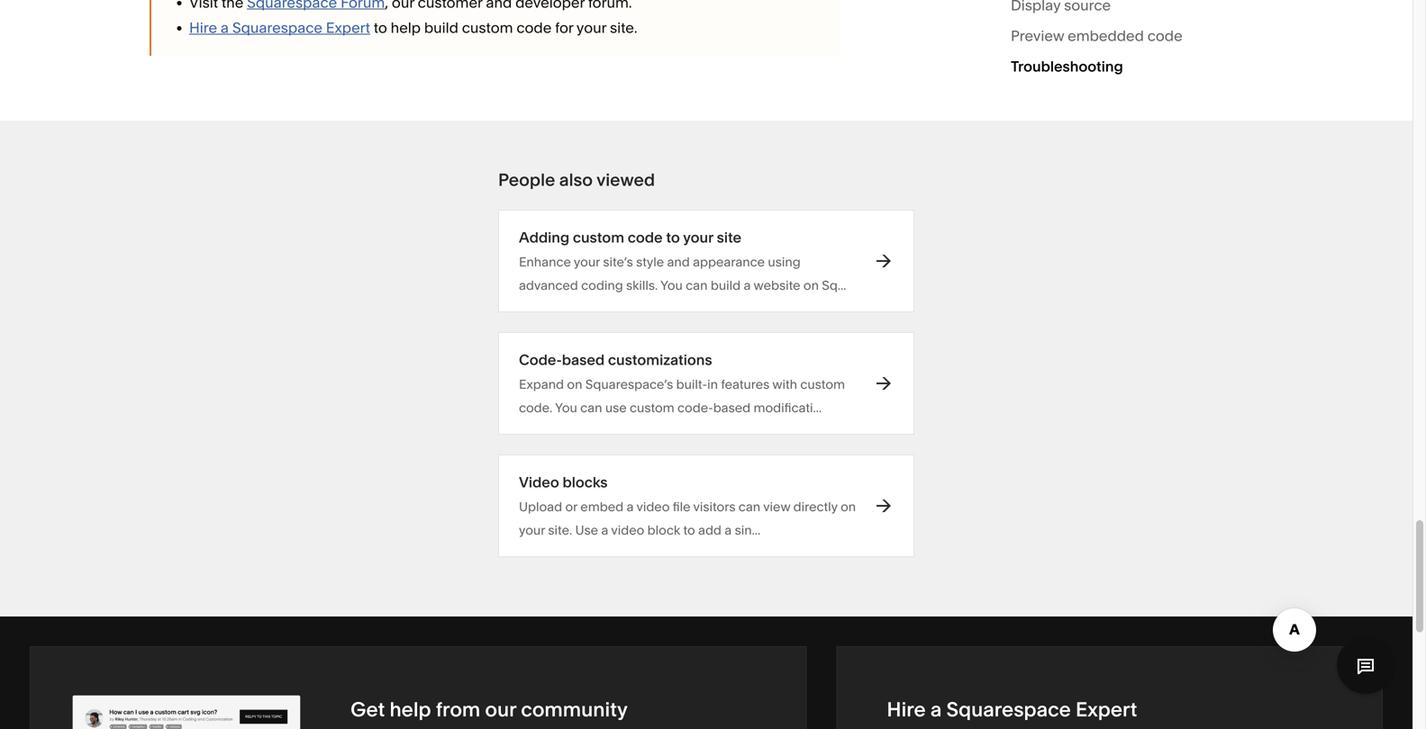 Task type: locate. For each thing, give the bounding box(es) containing it.
1 vertical spatial on
[[567, 377, 583, 392]]

to inside video blocks upload or embed a video file visitors can view directly on your site. use a video block to add a sin...
[[683, 523, 695, 538]]

site.
[[610, 19, 638, 36], [548, 523, 572, 538]]

a inside adding custom code to your site enhance your site's style and appearance using advanced coding skills. you can build a website on sq...
[[744, 278, 751, 293]]

0 vertical spatial hire
[[189, 19, 217, 36]]

code
[[517, 19, 552, 36], [1148, 27, 1183, 44], [628, 229, 663, 246]]

build
[[424, 19, 459, 36], [711, 278, 741, 293]]

0 horizontal spatial hire
[[189, 19, 217, 36]]

0 horizontal spatial on
[[567, 377, 583, 392]]

expert for hire a squarespace expert
[[1076, 698, 1138, 722]]

1 vertical spatial can
[[580, 400, 602, 416]]

people
[[498, 169, 555, 190]]

code-
[[678, 400, 713, 416]]

code inside adding custom code to your site enhance your site's style and appearance using advanced coding skills. you can build a website on sq...
[[628, 229, 663, 246]]

video down embed
[[611, 523, 645, 538]]

can
[[686, 278, 708, 293], [580, 400, 602, 416], [739, 499, 761, 515]]

video up block
[[637, 499, 670, 515]]

0 horizontal spatial can
[[580, 400, 602, 416]]

built-
[[676, 377, 708, 392]]

0 horizontal spatial site.
[[548, 523, 572, 538]]

0 vertical spatial can
[[686, 278, 708, 293]]

squarespace for hire a squarespace expert
[[947, 698, 1071, 722]]

custom down squarespace's
[[630, 400, 675, 416]]

0 vertical spatial you
[[661, 278, 683, 293]]

video blocks upload or embed a video file visitors can view directly on your site. use a video block to add a sin...
[[519, 474, 856, 538]]

adding custom code to your site enhance your site's style and appearance using advanced coding skills. you can build a website on sq...
[[519, 229, 847, 293]]

expert
[[326, 19, 370, 36], [1076, 698, 1138, 722]]

1 vertical spatial video
[[611, 523, 645, 538]]

you right code.
[[555, 400, 577, 416]]

to
[[374, 19, 387, 36], [666, 229, 680, 246], [683, 523, 695, 538]]

preview embedded code
[[1011, 27, 1183, 44]]

2 vertical spatial to
[[683, 523, 695, 538]]

from
[[436, 698, 481, 722]]

skills.
[[626, 278, 658, 293]]

1 horizontal spatial to
[[666, 229, 680, 246]]

can inside adding custom code to your site enhance your site's style and appearance using advanced coding skills. you can build a website on sq...
[[686, 278, 708, 293]]

0 vertical spatial squarespace
[[232, 19, 323, 36]]

hire a squarespace expert to help build custom code for your site.
[[189, 19, 638, 36]]

0 horizontal spatial based
[[562, 351, 605, 369]]

code.
[[519, 400, 553, 416]]

your left site
[[683, 229, 714, 246]]

you down and
[[661, 278, 683, 293]]

0 horizontal spatial expert
[[326, 19, 370, 36]]

your right the for
[[577, 19, 607, 36]]

2 horizontal spatial can
[[739, 499, 761, 515]]

sin...
[[735, 523, 761, 538]]

use
[[605, 400, 627, 416]]

hire
[[189, 19, 217, 36], [887, 698, 926, 722]]

your up coding
[[574, 254, 600, 270]]

preview
[[1011, 27, 1065, 44]]

1 horizontal spatial squarespace
[[947, 698, 1071, 722]]

1 vertical spatial squarespace
[[947, 698, 1071, 722]]

on left sq...
[[804, 278, 819, 293]]

0 horizontal spatial squarespace
[[232, 19, 323, 36]]

0 horizontal spatial to
[[374, 19, 387, 36]]

can up sin...
[[739, 499, 761, 515]]

block
[[648, 523, 680, 538]]

modificati...
[[754, 400, 822, 416]]

1 horizontal spatial build
[[711, 278, 741, 293]]

help
[[391, 19, 421, 36], [390, 698, 431, 722]]

1 horizontal spatial site.
[[610, 19, 638, 36]]

code for preview embedded code
[[1148, 27, 1183, 44]]

on inside video blocks upload or embed a video file visitors can view directly on your site. use a video block to add a sin...
[[841, 499, 856, 515]]

0 vertical spatial site.
[[610, 19, 638, 36]]

site. right the for
[[610, 19, 638, 36]]

squarespace's
[[586, 377, 673, 392]]

1 vertical spatial to
[[666, 229, 680, 246]]

1 horizontal spatial code
[[628, 229, 663, 246]]

1 horizontal spatial you
[[661, 278, 683, 293]]

embed
[[581, 499, 624, 515]]

custom
[[462, 19, 513, 36], [573, 229, 625, 246], [801, 377, 845, 392], [630, 400, 675, 416]]

features
[[721, 377, 770, 392]]

on
[[804, 278, 819, 293], [567, 377, 583, 392], [841, 499, 856, 515]]

1 vertical spatial site.
[[548, 523, 572, 538]]

style
[[636, 254, 664, 270]]

site. down the or on the left bottom
[[548, 523, 572, 538]]

2 vertical spatial on
[[841, 499, 856, 515]]

0 vertical spatial expert
[[326, 19, 370, 36]]

0 vertical spatial build
[[424, 19, 459, 36]]

get
[[351, 698, 385, 722]]

can left use
[[580, 400, 602, 416]]

expert for hire a squarespace expert to help build custom code for your site.
[[326, 19, 370, 36]]

based down features
[[713, 400, 751, 416]]

1 horizontal spatial on
[[804, 278, 819, 293]]

you inside adding custom code to your site enhance your site's style and appearance using advanced coding skills. you can build a website on sq...
[[661, 278, 683, 293]]

video
[[637, 499, 670, 515], [611, 523, 645, 538]]

customizations
[[608, 351, 712, 369]]

0 vertical spatial on
[[804, 278, 819, 293]]

1 vertical spatial expert
[[1076, 698, 1138, 722]]

on right expand
[[567, 377, 583, 392]]

you
[[661, 278, 683, 293], [555, 400, 577, 416]]

can inside video blocks upload or embed a video file visitors can view directly on your site. use a video block to add a sin...
[[739, 499, 761, 515]]

troubleshooting link
[[1011, 54, 1123, 85]]

based
[[562, 351, 605, 369], [713, 400, 751, 416]]

to inside adding custom code to your site enhance your site's style and appearance using advanced coding skills. you can build a website on sq...
[[666, 229, 680, 246]]

1 vertical spatial hire
[[887, 698, 926, 722]]

your down upload
[[519, 523, 545, 538]]

1 horizontal spatial based
[[713, 400, 751, 416]]

squarespace
[[232, 19, 323, 36], [947, 698, 1071, 722]]

on right directly
[[841, 499, 856, 515]]

code up style
[[628, 229, 663, 246]]

1 horizontal spatial expert
[[1076, 698, 1138, 722]]

1 vertical spatial you
[[555, 400, 577, 416]]

custom up site's
[[573, 229, 625, 246]]

a
[[221, 19, 229, 36], [744, 278, 751, 293], [627, 499, 634, 515], [601, 523, 609, 538], [725, 523, 732, 538], [931, 698, 942, 722]]

can down and
[[686, 278, 708, 293]]

view
[[763, 499, 791, 515]]

website
[[754, 278, 801, 293]]

code-
[[519, 351, 562, 369]]

build inside adding custom code to your site enhance your site's style and appearance using advanced coding skills. you can build a website on sq...
[[711, 278, 741, 293]]

2 horizontal spatial to
[[683, 523, 695, 538]]

hire a squarespace expert
[[887, 698, 1138, 722]]

1 vertical spatial build
[[711, 278, 741, 293]]

2 horizontal spatial on
[[841, 499, 856, 515]]

based up expand
[[562, 351, 605, 369]]

coding
[[581, 278, 623, 293]]

code inside preview embedded code 'link'
[[1148, 27, 1183, 44]]

0 vertical spatial video
[[637, 499, 670, 515]]

2 horizontal spatial code
[[1148, 27, 1183, 44]]

1 horizontal spatial hire
[[887, 698, 926, 722]]

0 horizontal spatial you
[[555, 400, 577, 416]]

hire for hire a squarespace expert
[[887, 698, 926, 722]]

1 horizontal spatial can
[[686, 278, 708, 293]]

0 horizontal spatial build
[[424, 19, 459, 36]]

code left the for
[[517, 19, 552, 36]]

blocks
[[563, 474, 608, 491]]

with
[[773, 377, 798, 392]]

video
[[519, 474, 559, 491]]

2 vertical spatial can
[[739, 499, 761, 515]]

your
[[577, 19, 607, 36], [683, 229, 714, 246], [574, 254, 600, 270], [519, 523, 545, 538]]

code right embedded
[[1148, 27, 1183, 44]]



Task type: vqa. For each thing, say whether or not it's contained in the screenshot.
the rightmost Hire
yes



Task type: describe. For each thing, give the bounding box(es) containing it.
advanced
[[519, 278, 578, 293]]

appearance
[[693, 254, 765, 270]]

use
[[575, 523, 598, 538]]

can inside code-based customizations expand on squarespace's built-in features with custom code. you can use custom code-based modificati...
[[580, 400, 602, 416]]

on inside code-based customizations expand on squarespace's built-in features with custom code. you can use custom code-based modificati...
[[567, 377, 583, 392]]

code for adding custom code to your site enhance your site's style and appearance using advanced coding skills. you can build a website on sq...
[[628, 229, 663, 246]]

site's
[[603, 254, 633, 270]]

squarespace for hire a squarespace expert to help build custom code for your site.
[[232, 19, 323, 36]]

troubleshooting
[[1011, 57, 1123, 75]]

in
[[708, 377, 718, 392]]

enhance
[[519, 254, 571, 270]]

1 vertical spatial help
[[390, 698, 431, 722]]

0 vertical spatial based
[[562, 351, 605, 369]]

custom inside adding custom code to your site enhance your site's style and appearance using advanced coding skills. you can build a website on sq...
[[573, 229, 625, 246]]

viewed
[[597, 169, 655, 190]]

our
[[485, 698, 516, 722]]

directly
[[794, 499, 838, 515]]

site
[[717, 229, 742, 246]]

file
[[673, 499, 691, 515]]

using
[[768, 254, 801, 270]]

or
[[565, 499, 578, 515]]

community
[[521, 698, 628, 722]]

embedded
[[1068, 27, 1144, 44]]

you inside code-based customizations expand on squarespace's built-in features with custom code. you can use custom code-based modificati...
[[555, 400, 577, 416]]

0 horizontal spatial code
[[517, 19, 552, 36]]

1 vertical spatial based
[[713, 400, 751, 416]]

for
[[555, 19, 573, 36]]

custom right with
[[801, 377, 845, 392]]

also
[[559, 169, 593, 190]]

expand
[[519, 377, 564, 392]]

0 vertical spatial to
[[374, 19, 387, 36]]

hire a squarespace expert link
[[189, 19, 370, 36]]

0 vertical spatial help
[[391, 19, 421, 36]]

people also viewed
[[498, 169, 655, 190]]

on inside adding custom code to your site enhance your site's style and appearance using advanced coding skills. you can build a website on sq...
[[804, 278, 819, 293]]

visitors
[[693, 499, 736, 515]]

footer image image
[[60, 677, 331, 730]]

hire for hire a squarespace expert to help build custom code for your site.
[[189, 19, 217, 36]]

sq...
[[822, 278, 847, 293]]

your inside video blocks upload or embed a video file visitors can view directly on your site. use a video block to add a sin...
[[519, 523, 545, 538]]

adding
[[519, 229, 570, 246]]

and
[[667, 254, 690, 270]]

site. inside video blocks upload or embed a video file visitors can view directly on your site. use a video block to add a sin...
[[548, 523, 572, 538]]

add
[[698, 523, 722, 538]]

code-based customizations expand on squarespace's built-in features with custom code. you can use custom code-based modificati...
[[519, 351, 845, 416]]

get help from our community
[[351, 698, 628, 722]]

custom left the for
[[462, 19, 513, 36]]

upload
[[519, 499, 562, 515]]

preview embedded code link
[[1011, 23, 1183, 54]]



